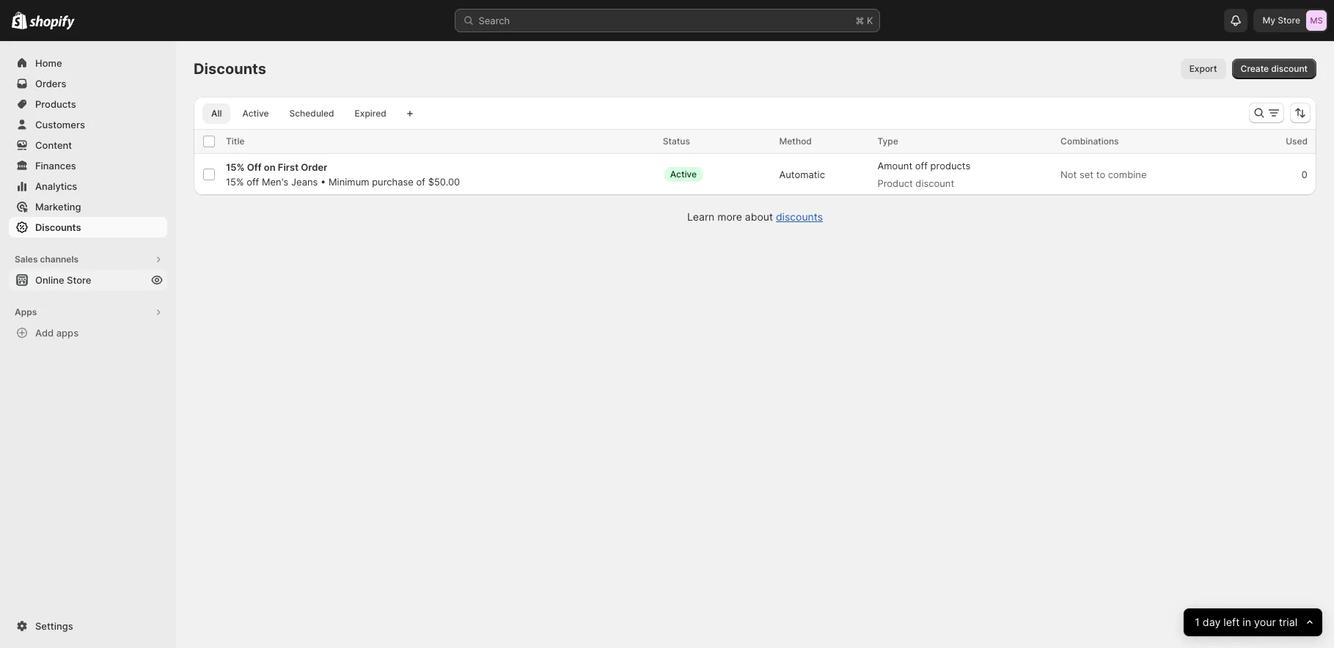 Task type: vqa. For each thing, say whether or not it's contained in the screenshot.
•
yes



Task type: describe. For each thing, give the bounding box(es) containing it.
marketing
[[35, 201, 81, 213]]

1 horizontal spatial shopify image
[[30, 15, 75, 30]]

export
[[1189, 63, 1217, 74]]

left
[[1223, 616, 1240, 629]]

my
[[1263, 15, 1276, 26]]

to
[[1096, 169, 1105, 180]]

of
[[416, 176, 425, 188]]

analytics
[[35, 180, 77, 192]]

products
[[930, 160, 971, 172]]

marketing link
[[9, 197, 167, 217]]

online store
[[35, 274, 91, 286]]

sales channels button
[[9, 249, 167, 270]]

men's
[[262, 176, 289, 188]]

combinations
[[1061, 136, 1119, 147]]

amount
[[878, 160, 913, 172]]

active button
[[663, 160, 719, 189]]

off inside 15% off on first order 15% off men's jeans • minimum purchase of $50.00
[[247, 176, 259, 188]]

active link
[[234, 103, 278, 124]]

on
[[264, 161, 276, 173]]

analytics link
[[9, 176, 167, 197]]

minimum
[[329, 176, 369, 188]]

product
[[878, 178, 913, 189]]

apps button
[[9, 302, 167, 323]]

discounts link
[[776, 211, 823, 223]]

tab list containing all
[[200, 103, 398, 124]]

add apps
[[35, 327, 79, 339]]

home
[[35, 57, 62, 69]]

scheduled
[[289, 108, 334, 119]]

order
[[301, 161, 327, 173]]

products
[[35, 98, 76, 110]]

orders link
[[9, 73, 167, 94]]

title
[[226, 136, 245, 147]]

add apps button
[[9, 323, 167, 343]]

expired
[[355, 108, 386, 119]]

first
[[278, 161, 299, 173]]

learn more about discounts
[[687, 211, 823, 223]]

sales
[[15, 254, 38, 265]]

type
[[878, 136, 898, 147]]

sales channels
[[15, 254, 79, 265]]

off inside amount off products product discount
[[915, 160, 928, 172]]

method
[[779, 136, 812, 147]]

k
[[867, 15, 873, 26]]

amount off products product discount
[[878, 160, 971, 189]]

your
[[1254, 616, 1276, 629]]

2 15% from the top
[[226, 176, 244, 188]]

all button
[[202, 103, 231, 124]]

set
[[1080, 169, 1094, 180]]

day
[[1203, 616, 1221, 629]]

used
[[1286, 136, 1308, 147]]

title button
[[226, 134, 259, 149]]

finances link
[[9, 155, 167, 176]]

1 15% from the top
[[226, 161, 245, 173]]

customers
[[35, 119, 85, 131]]

combine
[[1108, 169, 1147, 180]]

about
[[745, 211, 773, 223]]

my store
[[1263, 15, 1300, 26]]

store for my store
[[1278, 15, 1300, 26]]

content
[[35, 139, 72, 151]]

discounts link
[[9, 217, 167, 238]]

1 day left in your trial
[[1195, 616, 1297, 629]]

15% off on first order 15% off men's jeans • minimum purchase of $50.00
[[226, 161, 460, 188]]

in
[[1243, 616, 1251, 629]]

used button
[[1286, 134, 1322, 149]]

online
[[35, 274, 64, 286]]



Task type: locate. For each thing, give the bounding box(es) containing it.
scheduled link
[[281, 103, 343, 124]]

1 horizontal spatial discounts
[[194, 60, 266, 78]]

0 horizontal spatial discounts
[[35, 222, 81, 233]]

active inside 'tab list'
[[242, 108, 269, 119]]

0 vertical spatial 15%
[[226, 161, 245, 173]]

add
[[35, 327, 54, 339]]

⌘
[[856, 15, 864, 26]]

products link
[[9, 94, 167, 114]]

search
[[479, 15, 510, 26]]

active down status
[[670, 169, 697, 180]]

1
[[1195, 616, 1200, 629]]

discounts
[[194, 60, 266, 78], [35, 222, 81, 233]]

1 vertical spatial active
[[670, 169, 697, 180]]

1 vertical spatial discounts
[[35, 222, 81, 233]]

0 vertical spatial store
[[1278, 15, 1300, 26]]

off right amount
[[915, 160, 928, 172]]

1 vertical spatial off
[[247, 176, 259, 188]]

create
[[1241, 63, 1269, 74]]

active up title button
[[242, 108, 269, 119]]

0 vertical spatial off
[[915, 160, 928, 172]]

home link
[[9, 53, 167, 73]]

all
[[211, 108, 222, 119]]

status
[[663, 136, 690, 147]]

1 horizontal spatial store
[[1278, 15, 1300, 26]]

export button
[[1181, 59, 1226, 79]]

1 horizontal spatial discount
[[1271, 63, 1308, 74]]

apps
[[15, 307, 37, 318]]

0 vertical spatial discount
[[1271, 63, 1308, 74]]

more
[[718, 211, 742, 223]]

off down off
[[247, 176, 259, 188]]

off
[[915, 160, 928, 172], [247, 176, 259, 188]]

1 horizontal spatial active
[[670, 169, 697, 180]]

discount inside create discount button
[[1271, 63, 1308, 74]]

expired link
[[346, 103, 395, 124]]

apps
[[56, 327, 79, 339]]

tab list
[[200, 103, 398, 124]]

shopify image
[[12, 12, 27, 29], [30, 15, 75, 30]]

off
[[247, 161, 262, 173]]

0 horizontal spatial off
[[247, 176, 259, 188]]

0 horizontal spatial active
[[242, 108, 269, 119]]

learn
[[687, 211, 715, 223]]

trial
[[1279, 616, 1297, 629]]

1 vertical spatial 15%
[[226, 176, 244, 188]]

$50.00
[[428, 176, 460, 188]]

discount inside amount off products product discount
[[916, 178, 954, 189]]

settings
[[35, 621, 73, 632]]

15% left off
[[226, 161, 245, 173]]

active inside dropdown button
[[670, 169, 697, 180]]

store right my
[[1278, 15, 1300, 26]]

store down the sales channels button
[[67, 274, 91, 286]]

⌘ k
[[856, 15, 873, 26]]

not set to combine
[[1061, 169, 1147, 180]]

create discount button
[[1232, 59, 1317, 79]]

settings link
[[9, 616, 167, 637]]

0 horizontal spatial shopify image
[[12, 12, 27, 29]]

store
[[1278, 15, 1300, 26], [67, 274, 91, 286]]

1 vertical spatial store
[[67, 274, 91, 286]]

jeans
[[291, 176, 318, 188]]

discount
[[1271, 63, 1308, 74], [916, 178, 954, 189]]

0 vertical spatial active
[[242, 108, 269, 119]]

finances
[[35, 160, 76, 172]]

automatic
[[779, 169, 825, 180]]

channels
[[40, 254, 79, 265]]

not
[[1061, 169, 1077, 180]]

my store image
[[1306, 10, 1327, 31]]

content link
[[9, 135, 167, 155]]

0 horizontal spatial discount
[[916, 178, 954, 189]]

discounts down marketing
[[35, 222, 81, 233]]

discounts inside discounts link
[[35, 222, 81, 233]]

purchase
[[372, 176, 414, 188]]

create discount
[[1241, 63, 1308, 74]]

0
[[1302, 169, 1308, 180]]

15%
[[226, 161, 245, 173], [226, 176, 244, 188]]

1 day left in your trial button
[[1184, 609, 1322, 637]]

discount right create in the top right of the page
[[1271, 63, 1308, 74]]

orders
[[35, 78, 66, 89]]

active
[[242, 108, 269, 119], [670, 169, 697, 180]]

discounts
[[776, 211, 823, 223]]

online store button
[[0, 270, 176, 290]]

1 vertical spatial discount
[[916, 178, 954, 189]]

1 horizontal spatial off
[[915, 160, 928, 172]]

customers link
[[9, 114, 167, 135]]

15% left men's
[[226, 176, 244, 188]]

discount down products
[[916, 178, 954, 189]]

discounts up all
[[194, 60, 266, 78]]

online store link
[[9, 270, 167, 290]]

0 vertical spatial discounts
[[194, 60, 266, 78]]

store for online store
[[67, 274, 91, 286]]

0 horizontal spatial store
[[67, 274, 91, 286]]

•
[[321, 176, 326, 188]]

store inside button
[[67, 274, 91, 286]]



